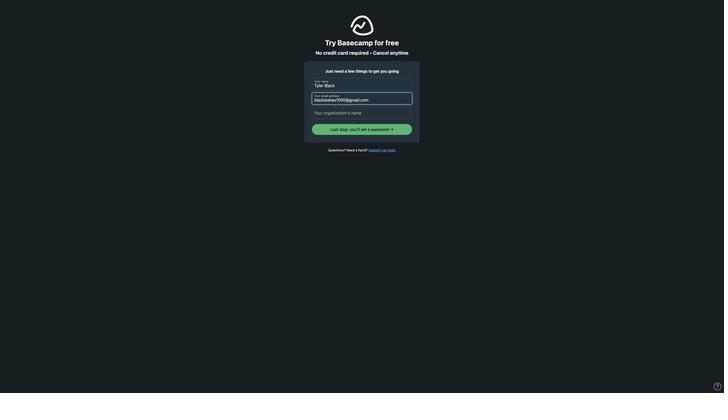 Task type: describe. For each thing, give the bounding box(es) containing it.
name
[[321, 80, 329, 83]]

last
[[331, 127, 339, 132]]

get
[[374, 69, 380, 74]]

try
[[326, 38, 336, 47]]

your for your name
[[315, 80, 321, 83]]

set
[[361, 127, 367, 132]]

free
[[386, 38, 399, 47]]

email
[[321, 95, 328, 98]]

address
[[329, 95, 340, 98]]

to
[[369, 69, 373, 74]]

support
[[369, 149, 381, 153]]

few
[[348, 69, 355, 74]]

→
[[390, 127, 394, 132]]

a for hand?
[[356, 149, 358, 153]]

password
[[371, 127, 389, 132]]

required
[[350, 50, 369, 56]]

things
[[356, 69, 368, 74]]

card
[[338, 50, 348, 56]]

for
[[375, 38, 384, 47]]



Task type: vqa. For each thing, say whether or not it's contained in the screenshot.
Try Basecamp for free at top
yes



Task type: locate. For each thing, give the bounding box(es) containing it.
1 vertical spatial your
[[315, 95, 321, 98]]

no credit card required • cancel anytime
[[316, 50, 409, 56]]

Your email address email field
[[312, 93, 413, 105]]

basecamp
[[338, 38, 373, 47]]

a
[[345, 69, 347, 74], [368, 127, 370, 132], [356, 149, 358, 153]]

0 vertical spatial your
[[315, 80, 321, 83]]

no
[[316, 50, 322, 56]]

2 horizontal spatial a
[[368, 127, 370, 132]]

questions? need a hand? support can help.
[[329, 149, 396, 153]]

just need a few things to get you going
[[326, 69, 399, 74]]

help.
[[389, 149, 396, 153]]

your left 'name' on the left top of page
[[315, 80, 321, 83]]

last step: you'll set a password →
[[331, 127, 394, 132]]

•
[[370, 50, 372, 56]]

need
[[335, 69, 344, 74]]

anytime
[[390, 50, 409, 56]]

can
[[382, 149, 388, 153]]

you
[[381, 69, 388, 74]]

try basecamp for free
[[326, 38, 399, 47]]

0 vertical spatial a
[[345, 69, 347, 74]]

Your name text field
[[312, 78, 413, 90]]

your name
[[315, 80, 329, 83]]

a right set
[[368, 127, 370, 132]]

credit
[[324, 50, 337, 56]]

hand?
[[359, 149, 368, 153]]

0 horizontal spatial a
[[345, 69, 347, 74]]

you'll
[[350, 127, 360, 132]]

your left email
[[315, 95, 321, 98]]

need
[[347, 149, 355, 153]]

your email address
[[315, 95, 340, 98]]

last step: you'll set a password → button
[[312, 124, 413, 135]]

Your organization's name text field
[[312, 107, 413, 119]]

a inside 'button'
[[368, 127, 370, 132]]

support can help. link
[[369, 149, 396, 153]]

a right need
[[356, 149, 358, 153]]

a left few
[[345, 69, 347, 74]]

going
[[389, 69, 399, 74]]

questions?
[[329, 149, 346, 153]]

just
[[326, 69, 334, 74]]

1 horizontal spatial a
[[356, 149, 358, 153]]

2 your from the top
[[315, 95, 321, 98]]

1 vertical spatial a
[[368, 127, 370, 132]]

cancel
[[373, 50, 389, 56]]

your for your email address
[[315, 95, 321, 98]]

2 vertical spatial a
[[356, 149, 358, 153]]

your
[[315, 80, 321, 83], [315, 95, 321, 98]]

1 your from the top
[[315, 80, 321, 83]]

a for few
[[345, 69, 347, 74]]

step:
[[340, 127, 349, 132]]



